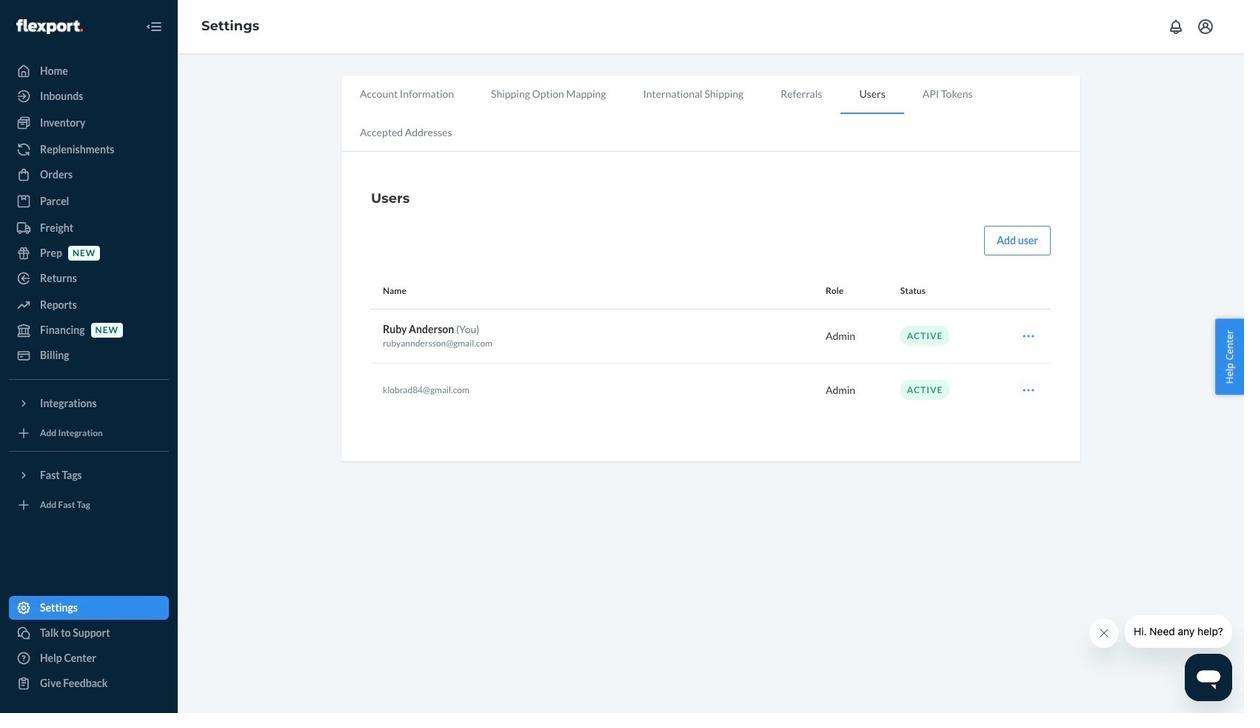 Task type: locate. For each thing, give the bounding box(es) containing it.
open notifications image
[[1168, 18, 1186, 36]]

close navigation image
[[145, 18, 163, 36]]

tab list
[[342, 76, 1081, 152]]

open account menu image
[[1197, 18, 1215, 36]]

tab
[[342, 76, 473, 113], [473, 76, 625, 113], [625, 76, 763, 113], [763, 76, 841, 113], [841, 76, 905, 114], [905, 76, 992, 113], [342, 114, 471, 151]]



Task type: describe. For each thing, give the bounding box(es) containing it.
flexport logo image
[[16, 19, 83, 34]]



Task type: vqa. For each thing, say whether or not it's contained in the screenshot.
no
no



